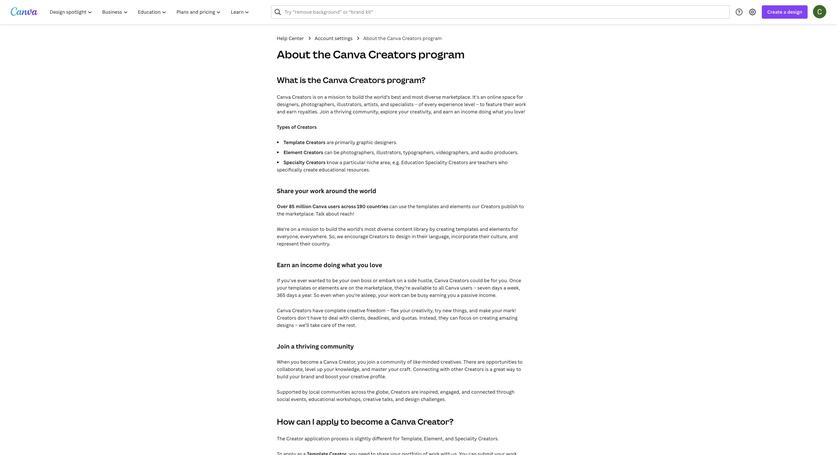 Task type: locate. For each thing, give the bounding box(es) containing it.
0 vertical spatial thriving
[[334, 109, 352, 115]]

doing
[[479, 109, 491, 115], [324, 261, 340, 269]]

join right royalties.
[[320, 109, 329, 115]]

creativity, up instead,
[[412, 308, 434, 314]]

educational down know on the top of the page
[[319, 167, 346, 173]]

master
[[371, 367, 387, 373]]

program
[[423, 35, 442, 41], [419, 47, 465, 62]]

way
[[507, 367, 515, 373]]

million
[[296, 204, 312, 210]]

templates inside we're on a mission to build the world's most diverse content library by creating templates and elements for everyone, everywhere. so, we encourage creators to design in their language, incorporate their culture, and represent their country.
[[456, 226, 479, 233]]

1 vertical spatial community
[[380, 359, 406, 366]]

christina overa image
[[813, 5, 827, 18]]

0 horizontal spatial diverse
[[377, 226, 394, 233]]

doing inside canva creators is on a mission to build the world's best and most diverse marketplace. it's an online space for designers, photographers, illustrators, artists, and specialists – of every experience level – to feature their work and earn royalties. join a thriving community, explore your creativity, and earn an income doing what you love!
[[479, 109, 491, 115]]

can down things,
[[450, 315, 458, 322]]

know
[[327, 159, 339, 166]]

1 horizontal spatial an
[[454, 109, 460, 115]]

0 horizontal spatial become
[[300, 359, 319, 366]]

0 vertical spatial with
[[339, 315, 349, 322]]

a right join
[[377, 359, 379, 366]]

are inside supported by local communities across the globe, creators are inspired, engaged, and connected through social events, educational workshops, creative talks, and design challenges.
[[411, 389, 419, 396]]

0 horizontal spatial illustrators,
[[337, 101, 363, 108]]

be up know on the top of the page
[[334, 149, 339, 156]]

0 horizontal spatial templates
[[288, 285, 311, 292]]

1 vertical spatial marketplace.
[[286, 211, 315, 217]]

1 vertical spatial build
[[326, 226, 337, 233]]

1 horizontal spatial marketplace.
[[442, 94, 472, 100]]

community inside when you become a canva creator, you join a community of like-minded creatives. there are opportunities to collaborate, level up your knowledge, and master your craft. connecting with other creators is a great way to build your brand and boost your creative profile.
[[380, 359, 406, 366]]

is up royalties.
[[313, 94, 316, 100]]

boost
[[325, 374, 338, 380]]

1 horizontal spatial speciality
[[455, 436, 477, 443]]

0 horizontal spatial doing
[[324, 261, 340, 269]]

the inside if you've ever wanted to be your own boss or embark on a side hustle, canva creators could be for you. once your templates or elements are on the marketplace, they're available to all canva users – seven days a week, 365 days a year. so even when you're asleep, your work can be busy earning you a passive income.
[[356, 285, 363, 292]]

community
[[320, 343, 354, 351], [380, 359, 406, 366]]

of right types
[[291, 124, 296, 130]]

0 horizontal spatial elements
[[318, 285, 339, 292]]

new
[[443, 308, 452, 314]]

we're on a mission to build the world's most diverse content library by creating templates and elements for everyone, everywhere. so, we encourage creators to design in their language, incorporate their culture, and represent their country.
[[277, 226, 518, 247]]

1 horizontal spatial doing
[[479, 109, 491, 115]]

0 vertical spatial creative
[[347, 308, 365, 314]]

for down publish
[[512, 226, 518, 233]]

0 horizontal spatial earn
[[287, 109, 297, 115]]

share
[[277, 187, 294, 195]]

creators inside if you've ever wanted to be your own boss or embark on a side hustle, canva creators could be for you. once your templates or elements are on the marketplace, they're available to all canva users – seven days a week, 365 days a year. so even when you're asleep, your work can be busy earning you a passive income.
[[450, 278, 469, 284]]

language,
[[429, 234, 450, 240]]

– inside if you've ever wanted to be your own boss or embark on a side hustle, canva creators could be for you. once your templates or elements are on the marketplace, they're available to all canva users – seven days a week, 365 days a year. so even when you're asleep, your work can be busy earning you a passive income.
[[474, 285, 476, 292]]

you left "love!"
[[505, 109, 513, 115]]

their inside canva creators is on a mission to build the world's best and most diverse marketplace. it's an online space for designers, photographers, illustrators, artists, and specialists – of every experience level – to feature their work and earn royalties. join a thriving community, explore your creativity, and earn an income doing what you love!
[[503, 101, 514, 108]]

educational down local
[[309, 397, 335, 403]]

speciality down 'videographers,'
[[425, 159, 448, 166]]

0 vertical spatial build
[[352, 94, 364, 100]]

0 horizontal spatial level
[[305, 367, 316, 373]]

1 vertical spatial illustrators,
[[376, 149, 402, 156]]

talk
[[316, 211, 325, 217]]

events,
[[291, 397, 307, 403]]

1 horizontal spatial mission
[[328, 94, 345, 100]]

can
[[325, 149, 333, 156], [390, 204, 398, 210], [402, 293, 410, 299], [450, 315, 458, 322], [296, 417, 311, 428]]

build up so,
[[326, 226, 337, 233]]

creatives.
[[441, 359, 463, 366]]

create
[[304, 167, 318, 173]]

2 vertical spatial creative
[[363, 397, 381, 403]]

diverse inside we're on a mission to build the world's most diverse content library by creating templates and elements for everyone, everywhere. so, we encourage creators to design in their language, incorporate their culture, and represent their country.
[[377, 226, 394, 233]]

opportunities
[[486, 359, 517, 366]]

mission up "everywhere."
[[301, 226, 319, 233]]

world's up encourage
[[347, 226, 363, 233]]

and
[[402, 94, 411, 100], [380, 101, 389, 108], [277, 109, 285, 115], [433, 109, 442, 115], [471, 149, 480, 156], [440, 204, 449, 210], [480, 226, 488, 233], [510, 234, 518, 240], [469, 308, 478, 314], [392, 315, 400, 322], [362, 367, 370, 373], [316, 374, 324, 380], [462, 389, 470, 396], [395, 397, 404, 403], [445, 436, 454, 443]]

to inside the templates and elements our creators publish to the marketplace. talk about reach!
[[519, 204, 524, 210]]

is
[[300, 75, 306, 86], [313, 94, 316, 100], [485, 367, 489, 373], [350, 436, 354, 443]]

are inside when you become a canva creator, you join a community of like-minded creatives. there are opportunities to collaborate, level up your knowledge, and master your craft. connecting with other creators is a great way to build your brand and boost your creative profile.
[[478, 359, 485, 366]]

illustrators, down designers.
[[376, 149, 402, 156]]

on inside the canva creators have complete creative freedom – flex your creativity, try new things, and make your mark! creators don't have to deal with clients, deadlines, and quotas. instead, they can focus on creating amazing designs – we'll take care of the rest.
[[473, 315, 479, 322]]

by up the 'events,'
[[302, 389, 308, 396]]

photographers, inside canva creators is on a mission to build the world's best and most diverse marketplace. it's an online space for designers, photographers, illustrators, artists, and specialists – of every experience level – to feature their work and earn royalties. join a thriving community, explore your creativity, and earn an income doing what you love!
[[301, 101, 336, 108]]

0 vertical spatial most
[[412, 94, 423, 100]]

2 horizontal spatial build
[[352, 94, 364, 100]]

an right the earn
[[292, 261, 299, 269]]

with down creatives.
[[440, 367, 450, 373]]

0 vertical spatial an
[[481, 94, 486, 100]]

1 vertical spatial speciality
[[455, 436, 477, 443]]

all
[[439, 285, 444, 292]]

canva inside canva creators is on a mission to build the world's best and most diverse marketplace. it's an online space for designers, photographers, illustrators, artists, and specialists – of every experience level – to feature their work and earn royalties. join a thriving community, explore your creativity, and earn an income doing what you love!
[[277, 94, 291, 100]]

your down collaborate, in the left bottom of the page
[[290, 374, 300, 380]]

canva inside when you become a canva creator, you join a community of like-minded creatives. there are opportunities to collaborate, level up your knowledge, and master your craft. connecting with other creators is a great way to build your brand and boost your creative profile.
[[324, 359, 338, 366]]

deadlines,
[[368, 315, 391, 322]]

account
[[315, 35, 334, 41]]

on inside we're on a mission to build the world's most diverse content library by creating templates and elements for everyone, everywhere. so, we encourage creators to design in their language, incorporate their culture, and represent their country.
[[291, 226, 297, 233]]

template creators are primarily graphic designers.
[[284, 139, 397, 146]]

can inside if you've ever wanted to be your own boss or embark on a side hustle, canva creators could be for you. once your templates or elements are on the marketplace, they're available to all canva users – seven days a week, 365 days a year. so even when you're asleep, your work can be busy earning you a passive income.
[[402, 293, 410, 299]]

income up wanted
[[300, 261, 322, 269]]

inspired,
[[420, 389, 439, 396]]

element,
[[424, 436, 444, 443]]

1 vertical spatial educational
[[309, 397, 335, 403]]

templates inside the templates and elements our creators publish to the marketplace. talk about reach!
[[417, 204, 439, 210]]

your inside canva creators is on a mission to build the world's best and most diverse marketplace. it's an online space for designers, photographers, illustrators, artists, and specialists – of every experience level – to feature their work and earn royalties. join a thriving community, explore your creativity, and earn an income doing what you love!
[[399, 109, 409, 115]]

join inside canva creators is on a mission to build the world's best and most diverse marketplace. it's an online space for designers, photographers, illustrators, artists, and specialists – of every experience level – to feature their work and earn royalties. join a thriving community, explore your creativity, and earn an income doing what you love!
[[320, 109, 329, 115]]

the inside the canva creators have complete creative freedom – flex your creativity, try new things, and make your mark! creators don't have to deal with clients, deadlines, and quotas. instead, they can focus on creating amazing designs – we'll take care of the rest.
[[338, 323, 345, 329]]

to right publish
[[519, 204, 524, 210]]

world's inside canva creators is on a mission to build the world's best and most diverse marketplace. it's an online space for designers, photographers, illustrators, artists, and specialists – of every experience level – to feature their work and earn royalties. join a thriving community, explore your creativity, and earn an income doing what you love!
[[374, 94, 390, 100]]

2 horizontal spatial work
[[515, 101, 526, 108]]

build inside canva creators is on a mission to build the world's best and most diverse marketplace. it's an online space for designers, photographers, illustrators, artists, and specialists – of every experience level – to feature their work and earn royalties. join a thriving community, explore your creativity, and earn an income doing what you love!
[[352, 94, 364, 100]]

0 horizontal spatial work
[[310, 187, 324, 195]]

your
[[399, 109, 409, 115], [295, 187, 309, 195], [339, 278, 350, 284], [277, 285, 287, 292], [378, 293, 389, 299], [400, 308, 410, 314], [492, 308, 502, 314], [324, 367, 334, 373], [388, 367, 399, 373], [290, 374, 300, 380], [340, 374, 350, 380]]

the creator application process is slightly different for template, element, and speciality creators.
[[277, 436, 499, 443]]

0 vertical spatial doing
[[479, 109, 491, 115]]

creative down globe,
[[363, 397, 381, 403]]

1 vertical spatial creativity,
[[412, 308, 434, 314]]

1 vertical spatial by
[[302, 389, 308, 396]]

0 horizontal spatial join
[[277, 343, 290, 351]]

1 horizontal spatial with
[[440, 367, 450, 373]]

most up specialists
[[412, 94, 423, 100]]

you
[[505, 109, 513, 115], [357, 261, 368, 269], [448, 293, 456, 299], [291, 359, 299, 366], [358, 359, 366, 366]]

work down they're
[[390, 293, 400, 299]]

0 horizontal spatial photographers,
[[301, 101, 336, 108]]

0 vertical spatial world's
[[374, 94, 390, 100]]

1 vertical spatial an
[[454, 109, 460, 115]]

1 vertical spatial become
[[351, 417, 383, 428]]

canva creators have complete creative freedom – flex your creativity, try new things, and make your mark! creators don't have to deal with clients, deadlines, and quotas. instead, they can focus on creating amazing designs – we'll take care of the rest.
[[277, 308, 518, 329]]

help center link
[[277, 35, 304, 42]]

instead,
[[419, 315, 438, 322]]

thriving left community,
[[334, 109, 352, 115]]

with inside when you become a canva creator, you join a community of like-minded creatives. there are opportunities to collaborate, level up your knowledge, and master your craft. connecting with other creators is a great way to build your brand and boost your creative profile.
[[440, 367, 450, 373]]

educational inside supported by local communities across the globe, creators are inspired, engaged, and connected through social events, educational workshops, creative talks, and design challenges.
[[309, 397, 335, 403]]

local
[[309, 389, 320, 396]]

0 vertical spatial level
[[464, 101, 475, 108]]

1 vertical spatial templates
[[456, 226, 479, 233]]

1 horizontal spatial about
[[363, 35, 377, 41]]

build down collaborate, in the left bottom of the page
[[277, 374, 288, 380]]

apply
[[316, 417, 339, 428]]

educational inside know a particular niche area, e.g. education speciality creators are teachers who specifically create educational resources.
[[319, 167, 346, 173]]

1 vertical spatial elements
[[490, 226, 510, 233]]

an down experience
[[454, 109, 460, 115]]

design down content
[[396, 234, 411, 240]]

build inside we're on a mission to build the world's most diverse content library by creating templates and elements for everyone, everywhere. so, we encourage creators to design in their language, incorporate their culture, and represent their country.
[[326, 226, 337, 233]]

community,
[[353, 109, 379, 115]]

0 vertical spatial templates
[[417, 204, 439, 210]]

for right different
[[393, 436, 400, 443]]

0 horizontal spatial with
[[339, 315, 349, 322]]

it's
[[473, 94, 480, 100]]

your left the craft. at the bottom of page
[[388, 367, 399, 373]]

speciality
[[425, 159, 448, 166], [455, 436, 477, 443]]

elements up culture,
[[490, 226, 510, 233]]

creative inside the canva creators have complete creative freedom – flex your creativity, try new things, and make your mark! creators don't have to deal with clients, deadlines, and quotas. instead, they can focus on creating amazing designs – we'll take care of the rest.
[[347, 308, 365, 314]]

with inside the canva creators have complete creative freedom – flex your creativity, try new things, and make your mark! creators don't have to deal with clients, deadlines, and quotas. instead, they can focus on creating amazing designs – we'll take care of the rest.
[[339, 315, 349, 322]]

0 vertical spatial illustrators,
[[337, 101, 363, 108]]

education
[[401, 159, 424, 166]]

0 vertical spatial community
[[320, 343, 354, 351]]

a up the up
[[320, 359, 322, 366]]

1 horizontal spatial elements
[[450, 204, 471, 210]]

for left you. on the bottom right
[[491, 278, 498, 284]]

1 vertical spatial diverse
[[377, 226, 394, 233]]

knowledge,
[[335, 367, 361, 373]]

to
[[347, 94, 351, 100], [480, 101, 485, 108], [519, 204, 524, 210], [320, 226, 325, 233], [390, 234, 395, 240], [326, 278, 331, 284], [433, 285, 438, 292], [323, 315, 327, 322], [518, 359, 523, 366], [517, 367, 521, 373], [340, 417, 349, 428]]

amazing
[[499, 315, 518, 322]]

1 horizontal spatial world's
[[374, 94, 390, 100]]

make
[[479, 308, 491, 314]]

you right earning at the bottom right of the page
[[448, 293, 456, 299]]

level down 'it's'
[[464, 101, 475, 108]]

complete
[[325, 308, 346, 314]]

join
[[320, 109, 329, 115], [277, 343, 290, 351]]

templates up library
[[417, 204, 439, 210]]

when
[[277, 359, 290, 366]]

creative up clients, at the bottom of the page
[[347, 308, 365, 314]]

1 horizontal spatial photographers,
[[341, 149, 375, 156]]

of
[[419, 101, 424, 108], [291, 124, 296, 130], [332, 323, 337, 329], [407, 359, 412, 366]]

what is the canva creators program?
[[277, 75, 426, 86]]

focus
[[459, 315, 472, 322]]

0 vertical spatial become
[[300, 359, 319, 366]]

artists,
[[364, 101, 379, 108]]

slightly
[[355, 436, 371, 443]]

marketplace. inside canva creators is on a mission to build the world's best and most diverse marketplace. it's an online space for designers, photographers, illustrators, artists, and specialists – of every experience level – to feature their work and earn royalties. join a thriving community, explore your creativity, and earn an income doing what you love!
[[442, 94, 472, 100]]

become up the up
[[300, 359, 319, 366]]

0 vertical spatial join
[[320, 109, 329, 115]]

your right make
[[492, 308, 502, 314]]

marketplace.
[[442, 94, 472, 100], [286, 211, 315, 217]]

what
[[493, 109, 504, 115], [342, 261, 356, 269]]

1 vertical spatial with
[[440, 367, 450, 373]]

to right wanted
[[326, 278, 331, 284]]

creators inside when you become a canva creator, you join a community of like-minded creatives. there are opportunities to collaborate, level up your knowledge, and master your craft. connecting with other creators is a great way to build your brand and boost your creative profile.
[[465, 367, 484, 373]]

0 vertical spatial work
[[515, 101, 526, 108]]

their down space
[[503, 101, 514, 108]]

different
[[372, 436, 392, 443]]

1 horizontal spatial level
[[464, 101, 475, 108]]

1 vertical spatial days
[[287, 293, 297, 299]]

work
[[515, 101, 526, 108], [310, 187, 324, 195], [390, 293, 400, 299]]

2 earn from the left
[[443, 109, 453, 115]]

by
[[430, 226, 435, 233], [302, 389, 308, 396]]

speciality left creators.
[[455, 436, 477, 443]]

your up quotas.
[[400, 308, 410, 314]]

a up everyone,
[[298, 226, 300, 233]]

0 vertical spatial diverse
[[425, 94, 441, 100]]

or up "marketplace,"
[[373, 278, 378, 284]]

1 vertical spatial have
[[311, 315, 321, 322]]

are left teachers
[[469, 159, 477, 166]]

by inside supported by local communities across the globe, creators are inspired, engaged, and connected through social events, educational workshops, creative talks, and design challenges.
[[302, 389, 308, 396]]

are right the there
[[478, 359, 485, 366]]

0 horizontal spatial build
[[277, 374, 288, 380]]

speciality inside know a particular niche area, e.g. education speciality creators are teachers who specifically create educational resources.
[[425, 159, 448, 166]]

the inside about the canva creators program link
[[378, 35, 386, 41]]

diverse up the every
[[425, 94, 441, 100]]

0 vertical spatial what
[[493, 109, 504, 115]]

creative
[[347, 308, 365, 314], [351, 374, 369, 380], [363, 397, 381, 403]]

work up "love!"
[[515, 101, 526, 108]]

1 vertical spatial mission
[[301, 226, 319, 233]]

resources.
[[347, 167, 370, 173]]

across up reach!
[[341, 204, 356, 210]]

a left year.
[[298, 293, 301, 299]]

diverse
[[425, 94, 441, 100], [377, 226, 394, 233]]

publish
[[502, 204, 518, 210]]

or
[[373, 278, 378, 284], [312, 285, 317, 292]]

1 vertical spatial users
[[460, 285, 473, 292]]

1 vertical spatial photographers,
[[341, 149, 375, 156]]

creators
[[402, 35, 422, 41], [368, 47, 416, 62], [349, 75, 385, 86], [292, 94, 312, 100], [297, 124, 317, 130], [306, 139, 326, 146], [304, 149, 323, 156], [306, 159, 326, 166], [449, 159, 468, 166], [481, 204, 500, 210], [369, 234, 389, 240], [450, 278, 469, 284], [292, 308, 312, 314], [277, 315, 296, 322], [465, 367, 484, 373], [391, 389, 410, 396]]

a up 'the creator application process is slightly different for template, element, and speciality creators.'
[[385, 417, 390, 428]]

world's inside we're on a mission to build the world's most diverse content library by creating templates and elements for everyone, everywhere. so, we encourage creators to design in their language, incorporate their culture, and represent their country.
[[347, 226, 363, 233]]

become up "slightly"
[[351, 417, 383, 428]]

1 horizontal spatial templates
[[417, 204, 439, 210]]

– down could
[[474, 285, 476, 292]]

become inside when you become a canva creator, you join a community of like-minded creatives. there are opportunities to collaborate, level up your knowledge, and master your craft. connecting with other creators is a great way to build your brand and boost your creative profile.
[[300, 359, 319, 366]]

2 vertical spatial design
[[405, 397, 420, 403]]

users
[[328, 204, 340, 210], [460, 285, 473, 292]]

how
[[277, 417, 295, 428]]

represent
[[277, 241, 299, 247]]

your down knowledge, on the left of the page
[[340, 374, 350, 380]]

1 vertical spatial creative
[[351, 374, 369, 380]]

week,
[[507, 285, 520, 292]]

0 vertical spatial mission
[[328, 94, 345, 100]]

design right create
[[788, 9, 803, 15]]

what up own
[[342, 261, 356, 269]]

diverse left content
[[377, 226, 394, 233]]

1 horizontal spatial build
[[326, 226, 337, 233]]

elements inside we're on a mission to build the world's most diverse content library by creating templates and elements for everyone, everywhere. so, we encourage creators to design in their language, incorporate their culture, and represent their country.
[[490, 226, 510, 233]]

design down inspired,
[[405, 397, 420, 403]]

of down deal
[[332, 323, 337, 329]]

build
[[352, 94, 364, 100], [326, 226, 337, 233], [277, 374, 288, 380]]

what down the feature
[[493, 109, 504, 115]]

most
[[412, 94, 423, 100], [365, 226, 376, 233]]

great
[[494, 367, 505, 373]]

1 vertical spatial across
[[351, 389, 366, 396]]

have
[[313, 308, 324, 314], [311, 315, 321, 322]]

creative down knowledge, on the left of the page
[[351, 374, 369, 380]]

creativity, down the every
[[410, 109, 432, 115]]

creative inside supported by local communities across the globe, creators are inspired, engaged, and connected through social events, educational workshops, creative talks, and design challenges.
[[363, 397, 381, 403]]

is right what
[[300, 75, 306, 86]]

the templates and elements our creators publish to the marketplace. talk about reach!
[[277, 204, 524, 217]]

0 horizontal spatial world's
[[347, 226, 363, 233]]

the inside we're on a mission to build the world's most diverse content library by creating templates and elements for everyone, everywhere. so, we encourage creators to design in their language, incorporate their culture, and represent their country.
[[338, 226, 346, 233]]

on up royalties.
[[317, 94, 323, 100]]

1 horizontal spatial thriving
[[334, 109, 352, 115]]

build up artists,
[[352, 94, 364, 100]]

0 horizontal spatial speciality
[[425, 159, 448, 166]]

hustle,
[[418, 278, 433, 284]]

could
[[470, 278, 483, 284]]

creative inside when you become a canva creator, you join a community of like-minded creatives. there are opportunities to collaborate, level up your knowledge, and master your craft. connecting with other creators is a great way to build your brand and boost your creative profile.
[[351, 374, 369, 380]]

with up rest.
[[339, 315, 349, 322]]

everyone,
[[277, 234, 299, 240]]

1 vertical spatial about the canva creators program
[[277, 47, 465, 62]]

doing up wanted
[[324, 261, 340, 269]]

ever
[[298, 278, 307, 284]]

can up know on the top of the page
[[325, 149, 333, 156]]

earn
[[277, 261, 290, 269]]

1 horizontal spatial diverse
[[425, 94, 441, 100]]

available
[[412, 285, 432, 292]]

1 horizontal spatial earn
[[443, 109, 453, 115]]

0 vertical spatial elements
[[450, 204, 471, 210]]

thriving down we'll
[[296, 343, 319, 351]]

0 vertical spatial creating
[[436, 226, 455, 233]]

1 horizontal spatial work
[[390, 293, 400, 299]]

1 vertical spatial most
[[365, 226, 376, 233]]

of inside when you become a canva creator, you join a community of like-minded creatives. there are opportunities to collaborate, level up your knowledge, and master your craft. connecting with other creators is a great way to build your brand and boost your creative profile.
[[407, 359, 412, 366]]

level up brand
[[305, 367, 316, 373]]

1 horizontal spatial users
[[460, 285, 473, 292]]

an right 'it's'
[[481, 94, 486, 100]]

templates inside if you've ever wanted to be your own boss or embark on a side hustle, canva creators could be for you. once your templates or elements are on the marketplace, they're available to all canva users – seven days a week, 365 days a year. so even when you're asleep, your work can be busy earning you a passive income.
[[288, 285, 311, 292]]

with
[[339, 315, 349, 322], [440, 367, 450, 373]]

1 vertical spatial creating
[[480, 315, 498, 322]]

templates down ever
[[288, 285, 311, 292]]

1 vertical spatial or
[[312, 285, 317, 292]]

illustrators, up community,
[[337, 101, 363, 108]]

are up when
[[340, 285, 347, 292]]

or up so
[[312, 285, 317, 292]]

2 vertical spatial build
[[277, 374, 288, 380]]

countries
[[367, 204, 388, 210]]

across up workshops,
[[351, 389, 366, 396]]

design inside we're on a mission to build the world's most diverse content library by creating templates and elements for everyone, everywhere. so, we encourage creators to design in their language, incorporate their culture, and represent their country.
[[396, 234, 411, 240]]

earn down experience
[[443, 109, 453, 115]]

0 horizontal spatial community
[[320, 343, 354, 351]]

0 vertical spatial by
[[430, 226, 435, 233]]

elements left the our
[[450, 204, 471, 210]]

own
[[351, 278, 360, 284]]

of inside the canva creators have complete creative freedom – flex your creativity, try new things, and make your mark! creators don't have to deal with clients, deadlines, and quotas. instead, they can focus on creating amazing designs – we'll take care of the rest.
[[332, 323, 337, 329]]

85
[[289, 204, 295, 210]]

a left great on the bottom of the page
[[490, 367, 493, 373]]

is inside when you become a canva creator, you join a community of like-minded creatives. there are opportunities to collaborate, level up your knowledge, and master your craft. connecting with other creators is a great way to build your brand and boost your creative profile.
[[485, 367, 489, 373]]

most up encourage
[[365, 226, 376, 233]]

– down 'it's'
[[476, 101, 479, 108]]

1 vertical spatial world's
[[347, 226, 363, 233]]

1 vertical spatial level
[[305, 367, 316, 373]]

earning
[[430, 293, 447, 299]]

0 vertical spatial educational
[[319, 167, 346, 173]]

0 vertical spatial design
[[788, 9, 803, 15]]

1 horizontal spatial creating
[[480, 315, 498, 322]]

marketplace. up experience
[[442, 94, 472, 100]]

are left the primarily
[[327, 139, 334, 146]]

be up when
[[332, 278, 338, 284]]

0 vertical spatial speciality
[[425, 159, 448, 166]]

days right 365
[[287, 293, 297, 299]]

mission inside we're on a mission to build the world's most diverse content library by creating templates and elements for everyone, everywhere. so, we encourage creators to design in their language, incorporate their culture, and represent their country.
[[301, 226, 319, 233]]



Task type: describe. For each thing, give the bounding box(es) containing it.
creators inside the templates and elements our creators publish to the marketplace. talk about reach!
[[481, 204, 500, 210]]

canva creators is on a mission to build the world's best and most diverse marketplace. it's an online space for designers, photographers, illustrators, artists, and specialists – of every experience level – to feature their work and earn royalties. join a thriving community, explore your creativity, and earn an income doing what you love!
[[277, 94, 526, 115]]

your down "marketplace,"
[[378, 293, 389, 299]]

canva inside the canva creators have complete creative freedom – flex your creativity, try new things, and make your mark! creators don't have to deal with clients, deadlines, and quotas. instead, they can focus on creating amazing designs – we'll take care of the rest.
[[277, 308, 291, 314]]

we
[[337, 234, 343, 240]]

1 earn from the left
[[287, 109, 297, 115]]

side
[[408, 278, 417, 284]]

0 vertical spatial about the canva creators program
[[363, 35, 442, 41]]

to left in
[[390, 234, 395, 240]]

by inside we're on a mission to build the world's most diverse content library by creating templates and elements for everyone, everywhere. so, we encourage creators to design in their language, incorporate their culture, and represent their country.
[[430, 226, 435, 233]]

up
[[317, 367, 323, 373]]

0 horizontal spatial days
[[287, 293, 297, 299]]

you've
[[281, 278, 296, 284]]

if you've ever wanted to be your own boss or embark on a side hustle, canva creators could be for you. once your templates or elements are on the marketplace, they're available to all canva users – seven days a week, 365 days a year. so even when you're asleep, your work can be busy earning you a passive income.
[[277, 278, 521, 299]]

help center
[[277, 35, 304, 41]]

users inside if you've ever wanted to be your own boss or embark on a side hustle, canva creators could be for you. once your templates or elements are on the marketplace, they're available to all canva users – seven days a week, 365 days a year. so even when you're asleep, your work can be busy earning you a passive income.
[[460, 285, 473, 292]]

0 vertical spatial have
[[313, 308, 324, 314]]

– left we'll
[[295, 323, 298, 329]]

can left i
[[296, 417, 311, 428]]

the inside supported by local communities across the globe, creators are inspired, engaged, and connected through social events, educational workshops, creative talks, and design challenges.
[[367, 389, 375, 396]]

0 horizontal spatial income
[[300, 261, 322, 269]]

0 vertical spatial users
[[328, 204, 340, 210]]

social
[[277, 397, 290, 403]]

about
[[326, 211, 339, 217]]

can inside the canva creators have complete creative freedom – flex your creativity, try new things, and make your mark! creators don't have to deal with clients, deadlines, and quotas. instead, they can focus on creating amazing designs – we'll take care of the rest.
[[450, 315, 458, 322]]

feature
[[486, 101, 502, 108]]

1 vertical spatial what
[[342, 261, 356, 269]]

account settings
[[315, 35, 353, 41]]

0 horizontal spatial or
[[312, 285, 317, 292]]

know a particular niche area, e.g. education speciality creators are teachers who specifically create educational resources.
[[277, 159, 508, 173]]

designers.
[[375, 139, 397, 146]]

earn an income doing what you love
[[277, 261, 382, 269]]

join
[[367, 359, 376, 366]]

diverse inside canva creators is on a mission to build the world's best and most diverse marketplace. it's an online space for designers, photographers, illustrators, artists, and specialists – of every experience level – to feature their work and earn royalties. join a thriving community, explore your creativity, and earn an income doing what you love!
[[425, 94, 441, 100]]

their down "everywhere."
[[300, 241, 311, 247]]

deal
[[329, 315, 338, 322]]

is inside canva creators is on a mission to build the world's best and most diverse marketplace. it's an online space for designers, photographers, illustrators, artists, and specialists – of every experience level – to feature their work and earn royalties. join a thriving community, explore your creativity, and earn an income doing what you love!
[[313, 94, 316, 100]]

you left 'love'
[[357, 261, 368, 269]]

for inside if you've ever wanted to be your own boss or embark on a side hustle, canva creators could be for you. once your templates or elements are on the marketplace, they're available to all canva users – seven days a week, 365 days a year. so even when you're asleep, your work can be busy earning you a passive income.
[[491, 278, 498, 284]]

0 horizontal spatial an
[[292, 261, 299, 269]]

a inside we're on a mission to build the world's most diverse content library by creating templates and elements for everyone, everywhere. so, we encourage creators to design in their language, incorporate their culture, and represent their country.
[[298, 226, 300, 233]]

elements inside if you've ever wanted to be your own boss or embark on a side hustle, canva creators could be for you. once your templates or elements are on the marketplace, they're available to all canva users – seven days a week, 365 days a year. so even when you're asleep, your work can be busy earning you a passive income.
[[318, 285, 339, 292]]

love!
[[514, 109, 525, 115]]

engaged,
[[440, 389, 461, 396]]

0 vertical spatial days
[[492, 285, 503, 292]]

1 vertical spatial program
[[419, 47, 465, 62]]

about the canva creators program link
[[363, 35, 442, 42]]

who
[[498, 159, 508, 166]]

0 vertical spatial about
[[363, 35, 377, 41]]

illustrators, inside canva creators is on a mission to build the world's best and most diverse marketplace. it's an online space for designers, photographers, illustrators, artists, and specialists – of every experience level – to feature their work and earn royalties. join a thriving community, explore your creativity, and earn an income doing what you love!
[[337, 101, 363, 108]]

level inside when you become a canva creator, you join a community of like-minded creatives. there are opportunities to collaborate, level up your knowledge, and master your craft. connecting with other creators is a great way to build your brand and boost your creative profile.
[[305, 367, 316, 373]]

graphic
[[357, 139, 373, 146]]

communities
[[321, 389, 350, 396]]

template
[[284, 139, 305, 146]]

across inside supported by local communities across the globe, creators are inspired, engaged, and connected through social events, educational workshops, creative talks, and design challenges.
[[351, 389, 366, 396]]

to inside the canva creators have complete creative freedom – flex your creativity, try new things, and make your mark! creators don't have to deal with clients, deadlines, and quotas. instead, they can focus on creating amazing designs – we'll take care of the rest.
[[323, 315, 327, 322]]

they're
[[395, 285, 411, 292]]

elements inside the templates and elements our creators publish to the marketplace. talk about reach!
[[450, 204, 471, 210]]

once
[[510, 278, 521, 284]]

don't
[[298, 315, 310, 322]]

marketplace. inside the templates and elements our creators publish to the marketplace. talk about reach!
[[286, 211, 315, 217]]

0 vertical spatial program
[[423, 35, 442, 41]]

specialists
[[390, 101, 414, 108]]

a right royalties.
[[331, 109, 333, 115]]

encourage
[[345, 234, 368, 240]]

creativity, inside canva creators is on a mission to build the world's best and most diverse marketplace. it's an online space for designers, photographers, illustrators, artists, and specialists – of every experience level – to feature their work and earn royalties. join a thriving community, explore your creativity, and earn an income doing what you love!
[[410, 109, 432, 115]]

top level navigation element
[[45, 5, 255, 19]]

1 vertical spatial join
[[277, 343, 290, 351]]

asleep,
[[361, 293, 377, 299]]

even
[[321, 293, 332, 299]]

incorporate
[[451, 234, 478, 240]]

center
[[289, 35, 304, 41]]

be left busy
[[411, 293, 417, 299]]

quotas.
[[401, 315, 418, 322]]

supported by local communities across the globe, creators are inspired, engaged, and connected through social events, educational workshops, creative talks, and design challenges.
[[277, 389, 515, 403]]

a inside know a particular niche area, e.g. education speciality creators are teachers who specifically create educational resources.
[[340, 159, 342, 166]]

a down designs
[[291, 343, 295, 351]]

when you become a canva creator, you join a community of like-minded creatives. there are opportunities to collaborate, level up your knowledge, and master your craft. connecting with other creators is a great way to build your brand and boost your creative profile.
[[277, 359, 523, 380]]

are inside if you've ever wanted to be your own boss or embark on a side hustle, canva creators could be for you. once your templates or elements are on the marketplace, they're available to all canva users – seven days a week, 365 days a year. so even when you're asleep, your work can be busy earning you a passive income.
[[340, 285, 347, 292]]

year.
[[302, 293, 313, 299]]

work inside if you've ever wanted to be your own boss or embark on a side hustle, canva creators could be for you. once your templates or elements are on the marketplace, they're available to all canva users – seven days a week, 365 days a year. so even when you're asleep, your work can be busy earning you a passive income.
[[390, 293, 400, 299]]

collaborate,
[[277, 367, 304, 373]]

challenges.
[[421, 397, 446, 403]]

other
[[451, 367, 463, 373]]

creators inside we're on a mission to build the world's most diverse content library by creating templates and elements for everyone, everywhere. so, we encourage creators to design in their language, incorporate their culture, and represent their country.
[[369, 234, 389, 240]]

on inside canva creators is on a mission to build the world's best and most diverse marketplace. it's an online space for designers, photographers, illustrators, artists, and specialists – of every experience level – to feature their work and earn royalties. join a thriving community, explore your creativity, and earn an income doing what you love!
[[317, 94, 323, 100]]

their down library
[[417, 234, 428, 240]]

a left 'passive'
[[457, 293, 460, 299]]

use
[[399, 204, 407, 210]]

globe,
[[376, 389, 390, 396]]

for inside canva creators is on a mission to build the world's best and most diverse marketplace. it's an online space for designers, photographers, illustrators, artists, and specialists – of every experience level – to feature their work and earn royalties. join a thriving community, explore your creativity, and earn an income doing what you love!
[[517, 94, 523, 100]]

what inside canva creators is on a mission to build the world's best and most diverse marketplace. it's an online space for designers, photographers, illustrators, artists, and specialists – of every experience level – to feature their work and earn royalties. join a thriving community, explore your creativity, and earn an income doing what you love!
[[493, 109, 504, 115]]

are inside know a particular niche area, e.g. education speciality creators are teachers who specifically create educational resources.
[[469, 159, 477, 166]]

most inside canva creators is on a mission to build the world's best and most diverse marketplace. it's an online space for designers, photographers, illustrators, artists, and specialists – of every experience level – to feature their work and earn royalties. join a thriving community, explore your creativity, and earn an income doing what you love!
[[412, 94, 423, 100]]

experience
[[438, 101, 463, 108]]

Try "remove background" or "brand kit" search field
[[285, 6, 726, 18]]

on up you're
[[349, 285, 354, 292]]

and inside the templates and elements our creators publish to the marketplace. talk about reach!
[[440, 204, 449, 210]]

to right "apply"
[[340, 417, 349, 428]]

– right specialists
[[415, 101, 418, 108]]

what
[[277, 75, 298, 86]]

there
[[464, 359, 477, 366]]

to left the feature
[[480, 101, 485, 108]]

365
[[277, 293, 285, 299]]

through
[[497, 389, 515, 396]]

create a design
[[768, 9, 803, 15]]

creating inside we're on a mission to build the world's most diverse content library by creating templates and elements for everyone, everywhere. so, we encourage creators to design in their language, incorporate their culture, and represent their country.
[[436, 226, 455, 233]]

a down you. on the bottom right
[[504, 285, 506, 292]]

marketplace,
[[364, 285, 393, 292]]

thriving inside canva creators is on a mission to build the world's best and most diverse marketplace. it's an online space for designers, photographers, illustrators, artists, and specialists – of every experience level – to feature their work and earn royalties. join a thriving community, explore your creativity, and earn an income doing what you love!
[[334, 109, 352, 115]]

work inside canva creators is on a mission to build the world's best and most diverse marketplace. it's an online space for designers, photographers, illustrators, artists, and specialists – of every experience level – to feature their work and earn royalties. join a thriving community, explore your creativity, and earn an income doing what you love!
[[515, 101, 526, 108]]

creator?
[[418, 417, 454, 428]]

of inside canva creators is on a mission to build the world's best and most diverse marketplace. it's an online space for designers, photographers, illustrators, artists, and specialists – of every experience level – to feature their work and earn royalties. join a thriving community, explore your creativity, and earn an income doing what you love!
[[419, 101, 424, 108]]

level inside canva creators is on a mission to build the world's best and most diverse marketplace. it's an online space for designers, photographers, illustrators, artists, and specialists – of every experience level – to feature their work and earn royalties. join a thriving community, explore your creativity, and earn an income doing what you love!
[[464, 101, 475, 108]]

is left "slightly"
[[350, 436, 354, 443]]

settings
[[335, 35, 353, 41]]

their left culture,
[[479, 234, 490, 240]]

1 vertical spatial thriving
[[296, 343, 319, 351]]

a left side
[[404, 278, 407, 284]]

talks,
[[382, 397, 394, 403]]

most inside we're on a mission to build the world's most diverse content library by creating templates and elements for everyone, everywhere. so, we encourage creators to design in their language, incorporate their culture, and represent their country.
[[365, 226, 376, 233]]

to down what is the canva creators program?
[[347, 94, 351, 100]]

explore
[[381, 109, 397, 115]]

the inside canva creators is on a mission to build the world's best and most diverse marketplace. it's an online space for designers, photographers, illustrators, artists, and specialists – of every experience level – to feature their work and earn royalties. join a thriving community, explore your creativity, and earn an income doing what you love!
[[365, 94, 373, 100]]

0 vertical spatial across
[[341, 204, 356, 210]]

workshops,
[[336, 397, 362, 403]]

culture,
[[491, 234, 508, 240]]

particular
[[344, 159, 366, 166]]

on up they're
[[397, 278, 403, 284]]

world
[[360, 187, 376, 195]]

1 vertical spatial about
[[277, 47, 311, 62]]

build inside when you become a canva creator, you join a community of like-minded creatives. there are opportunities to collaborate, level up your knowledge, and master your craft. connecting with other creators is a great way to build your brand and boost your creative profile.
[[277, 374, 288, 380]]

clients,
[[350, 315, 366, 322]]

i
[[312, 417, 315, 428]]

you left join
[[358, 359, 366, 366]]

1 vertical spatial doing
[[324, 261, 340, 269]]

things,
[[453, 308, 468, 314]]

creators inside supported by local communities across the globe, creators are inspired, engaged, and connected through social events, educational workshops, creative talks, and design challenges.
[[391, 389, 410, 396]]

take
[[310, 323, 320, 329]]

country.
[[312, 241, 331, 247]]

creators inside canva creators is on a mission to build the world's best and most diverse marketplace. it's an online space for designers, photographers, illustrators, artists, and specialists – of every experience level – to feature their work and earn royalties. join a thriving community, explore your creativity, and earn an income doing what you love!
[[292, 94, 312, 100]]

designers,
[[277, 101, 300, 108]]

mission inside canva creators is on a mission to build the world's best and most diverse marketplace. it's an online space for designers, photographers, illustrators, artists, and specialists – of every experience level – to feature their work and earn royalties. join a thriving community, explore your creativity, and earn an income doing what you love!
[[328, 94, 345, 100]]

to right opportunities
[[518, 359, 523, 366]]

busy
[[418, 293, 429, 299]]

specialty creators
[[284, 159, 326, 166]]

can left use at the left of the page
[[390, 204, 398, 210]]

you inside canva creators is on a mission to build the world's best and most diverse marketplace. it's an online space for designers, photographers, illustrators, artists, and specialists – of every experience level – to feature their work and earn royalties. join a thriving community, explore your creativity, and earn an income doing what you love!
[[505, 109, 513, 115]]

income inside canva creators is on a mission to build the world's best and most diverse marketplace. it's an online space for designers, photographers, illustrators, artists, and specialists – of every experience level – to feature their work and earn royalties. join a thriving community, explore your creativity, and earn an income doing what you love!
[[461, 109, 478, 115]]

to left all
[[433, 285, 438, 292]]

to right way
[[517, 367, 521, 373]]

your up 365
[[277, 285, 287, 292]]

everywhere.
[[300, 234, 328, 240]]

a down what is the canva creators program?
[[324, 94, 327, 100]]

primarily
[[335, 139, 355, 146]]

1 vertical spatial work
[[310, 187, 324, 195]]

your left own
[[339, 278, 350, 284]]

a inside dropdown button
[[784, 9, 787, 15]]

income.
[[479, 293, 497, 299]]

creating inside the canva creators have complete creative freedom – flex your creativity, try new things, and make your mark! creators don't have to deal with clients, deadlines, and quotas. instead, they can focus on creating amazing designs – we'll take care of the rest.
[[480, 315, 498, 322]]

you inside if you've ever wanted to be your own boss or embark on a side hustle, canva creators could be for you. once your templates or elements are on the marketplace, they're available to all canva users – seven days a week, 365 days a year. so even when you're asleep, your work can be busy earning you a passive income.
[[448, 293, 456, 299]]

your up million
[[295, 187, 309, 195]]

creativity, inside the canva creators have complete creative freedom – flex your creativity, try new things, and make your mark! creators don't have to deal with clients, deadlines, and quotas. instead, they can focus on creating amazing designs – we'll take care of the rest.
[[412, 308, 434, 314]]

be up seven
[[484, 278, 490, 284]]

create a design button
[[762, 5, 808, 19]]

– left flex
[[387, 308, 390, 314]]

for inside we're on a mission to build the world's most diverse content library by creating templates and elements for everyone, everywhere. so, we encourage creators to design in their language, incorporate their culture, and represent their country.
[[512, 226, 518, 233]]

1 horizontal spatial or
[[373, 278, 378, 284]]

creators inside know a particular niche area, e.g. education speciality creators are teachers who specifically create educational resources.
[[449, 159, 468, 166]]

creators.
[[478, 436, 499, 443]]

your up boost
[[324, 367, 334, 373]]

1 horizontal spatial illustrators,
[[376, 149, 402, 156]]

so,
[[329, 234, 336, 240]]

design inside supported by local communities across the globe, creators are inspired, engaged, and connected through social events, educational workshops, creative talks, and design challenges.
[[405, 397, 420, 403]]

you up collaborate, in the left bottom of the page
[[291, 359, 299, 366]]

application
[[305, 436, 330, 443]]

flex
[[391, 308, 399, 314]]

videographers,
[[436, 149, 470, 156]]

design inside dropdown button
[[788, 9, 803, 15]]

mark!
[[504, 308, 516, 314]]

over
[[277, 204, 288, 210]]

to up "everywhere."
[[320, 226, 325, 233]]

connected
[[471, 389, 496, 396]]

typographers,
[[403, 149, 435, 156]]

2 horizontal spatial an
[[481, 94, 486, 100]]

love
[[370, 261, 382, 269]]



Task type: vqa. For each thing, say whether or not it's contained in the screenshot.
they
yes



